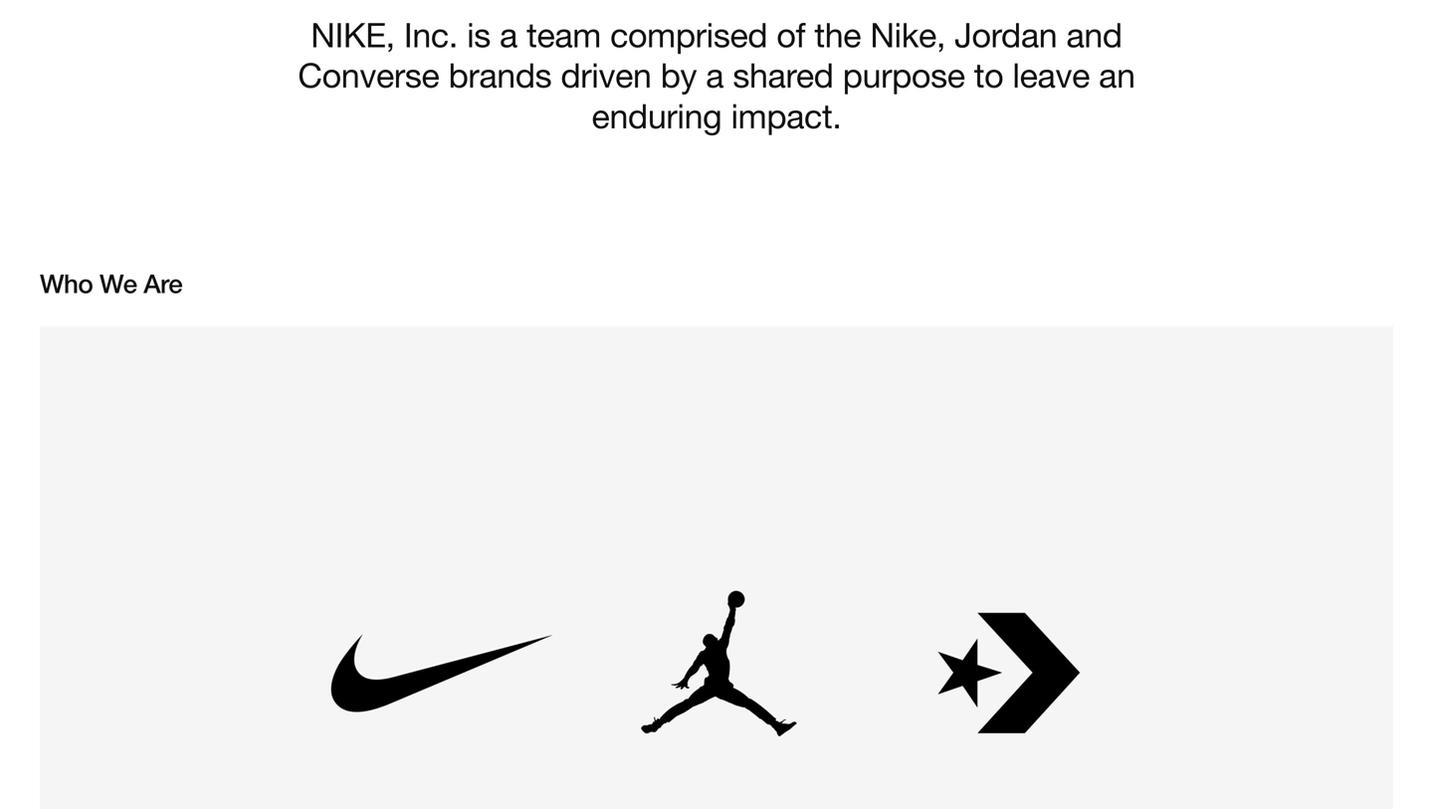 Task type: locate. For each thing, give the bounding box(es) containing it.
is
[[467, 15, 491, 54]]

0 horizontal spatial a
[[500, 15, 518, 54]]

a right is
[[500, 15, 518, 54]]

team
[[527, 15, 601, 54]]

nike,
[[311, 15, 395, 54]]

0 vertical spatial a
[[500, 15, 518, 54]]

a right by
[[706, 55, 724, 95]]

a
[[500, 15, 518, 54], [706, 55, 724, 95]]

jordan
[[955, 15, 1058, 54]]

an
[[1099, 55, 1136, 95]]

and
[[1067, 15, 1123, 54]]

converse
[[298, 55, 440, 95]]

the
[[815, 15, 862, 54]]

1 vertical spatial a
[[706, 55, 724, 95]]

nike,
[[871, 15, 946, 54]]

by
[[661, 55, 697, 95]]

of
[[777, 15, 806, 54]]

comprised
[[610, 15, 768, 54]]



Task type: vqa. For each thing, say whether or not it's contained in the screenshot.
Inc.
yes



Task type: describe. For each thing, give the bounding box(es) containing it.
to
[[975, 55, 1004, 95]]

shared
[[733, 55, 834, 95]]

enduring
[[592, 96, 722, 135]]

inc.
[[404, 15, 458, 54]]

are
[[144, 268, 182, 299]]

brands
[[449, 55, 552, 95]]

nike inc swoosh jordan converse logos image
[[40, 327, 1394, 810]]

driven
[[561, 55, 652, 95]]

who
[[40, 268, 93, 299]]

nike, inc. is a team comprised of the nike, jordan and converse brands driven by a shared purpose to leave an enduring impact.
[[298, 15, 1136, 135]]

1 horizontal spatial a
[[706, 55, 724, 95]]

purpose
[[843, 55, 966, 95]]

impact.
[[731, 96, 842, 135]]

leave
[[1013, 55, 1090, 95]]

we
[[100, 268, 137, 299]]

who we are
[[40, 268, 182, 299]]



